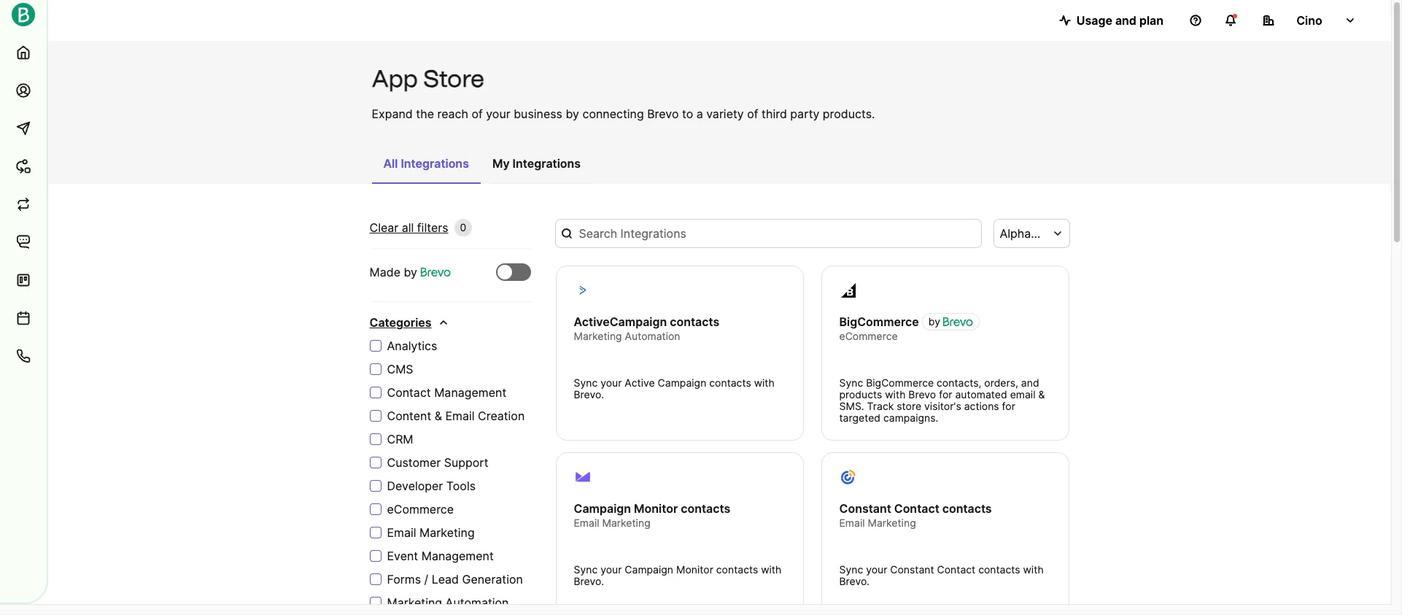Task type: locate. For each thing, give the bounding box(es) containing it.
your down campaign monitor contacts email marketing
[[601, 563, 622, 576]]

customer support
[[387, 455, 489, 470]]

clear
[[370, 220, 399, 235]]

0 vertical spatial &
[[1039, 388, 1045, 401]]

2 vertical spatial contact
[[937, 563, 976, 576]]

contact management
[[387, 385, 507, 400]]

ecommerce down developer
[[387, 502, 454, 517]]

1 horizontal spatial integrations
[[513, 156, 581, 171]]

brevo. inside sync your constant contact contacts with brevo.
[[839, 575, 870, 587]]

1 vertical spatial bigcommerce
[[866, 377, 934, 389]]

campaign inside sync your active campaign contacts with brevo.
[[658, 377, 707, 389]]

and right orders, at the right of the page
[[1021, 377, 1040, 389]]

clear all filters
[[370, 220, 448, 235]]

campaign down campaign monitor contacts logo on the bottom of the page
[[574, 501, 631, 516]]

party
[[790, 107, 820, 121]]

1 vertical spatial brevo
[[909, 388, 936, 401]]

all integrations
[[383, 156, 469, 171]]

email inside constant contact contacts email marketing
[[839, 517, 865, 529]]

with inside sync your campaign monitor contacts with brevo.
[[761, 563, 782, 576]]

app store
[[372, 65, 485, 93]]

sync inside sync your active campaign contacts with brevo.
[[574, 377, 598, 389]]

sync your active campaign contacts with brevo.
[[574, 377, 775, 401]]

1 vertical spatial constant
[[890, 563, 934, 576]]

&
[[1039, 388, 1045, 401], [435, 409, 442, 423]]

brevo left to
[[647, 107, 679, 121]]

monitor
[[634, 501, 678, 516], [676, 563, 714, 576]]

1 horizontal spatial and
[[1116, 13, 1137, 28]]

email
[[445, 409, 475, 423], [574, 517, 599, 529], [839, 517, 865, 529], [387, 525, 416, 540]]

your inside sync your campaign monitor contacts with brevo.
[[601, 563, 622, 576]]

of left third
[[747, 107, 758, 121]]

and inside "button"
[[1116, 13, 1137, 28]]

1 horizontal spatial by
[[566, 107, 579, 121]]

connecting
[[583, 107, 644, 121]]

1 vertical spatial monitor
[[676, 563, 714, 576]]

integrations right all
[[401, 156, 469, 171]]

0 vertical spatial brevo
[[647, 107, 679, 121]]

2 vertical spatial campaign
[[625, 563, 674, 576]]

marketing
[[574, 330, 622, 342], [602, 517, 651, 529], [868, 517, 916, 529], [420, 525, 475, 540], [387, 595, 442, 610]]

integrations inside 'link'
[[513, 156, 581, 171]]

1 vertical spatial contact
[[894, 501, 940, 516]]

None checkbox
[[496, 263, 531, 281]]

for
[[939, 388, 953, 401], [1002, 400, 1016, 412]]

1 integrations from the left
[[401, 156, 469, 171]]

with inside sync your constant contact contacts with brevo.
[[1023, 563, 1044, 576]]

0 horizontal spatial of
[[472, 107, 483, 121]]

brevo. inside sync your active campaign contacts with brevo.
[[574, 388, 604, 401]]

contact down constant contact contacts email marketing
[[937, 563, 976, 576]]

0 vertical spatial monitor
[[634, 501, 678, 516]]

your for constant
[[866, 563, 888, 576]]

sync
[[574, 377, 598, 389], [839, 377, 863, 389], [574, 563, 598, 576], [839, 563, 863, 576]]

event management
[[387, 549, 494, 563]]

0 vertical spatial constant
[[839, 501, 891, 516]]

bigcommerce up store
[[866, 377, 934, 389]]

sync for campaign monitor contacts
[[574, 563, 598, 576]]

app
[[372, 65, 418, 93]]

your
[[486, 107, 511, 121], [601, 377, 622, 389], [601, 563, 622, 576], [866, 563, 888, 576]]

& right email
[[1039, 388, 1045, 401]]

management up forms / lead generation
[[421, 549, 494, 563]]

by right made
[[404, 265, 417, 279]]

1 horizontal spatial of
[[747, 107, 758, 121]]

automation down activecampaign
[[625, 330, 680, 342]]

1 vertical spatial ecommerce
[[387, 502, 454, 517]]

expand the reach of your business by connecting brevo to a variety of third party products.
[[372, 107, 875, 121]]

cms
[[387, 362, 413, 377]]

0 horizontal spatial &
[[435, 409, 442, 423]]

your for activecampaign
[[601, 377, 622, 389]]

event
[[387, 549, 418, 563]]

campaign monitor contacts logo image
[[575, 469, 591, 485]]

brevo. for campaign
[[574, 575, 604, 587]]

contacts,
[[937, 377, 982, 389]]

sync inside sync your campaign monitor contacts with brevo.
[[574, 563, 598, 576]]

by up contacts,
[[929, 315, 941, 328]]

campaign right active
[[658, 377, 707, 389]]

0 horizontal spatial ecommerce
[[387, 502, 454, 517]]

2 integrations from the left
[[513, 156, 581, 171]]

constant contact contacts email marketing
[[839, 501, 992, 529]]

your inside sync your constant contact contacts with brevo.
[[866, 563, 888, 576]]

constant down constant contact contacts logo
[[839, 501, 891, 516]]

store
[[423, 65, 485, 93]]

ecommerce down bigcommerce logo
[[839, 330, 898, 342]]

business
[[514, 107, 563, 121]]

constant down constant contact contacts email marketing
[[890, 563, 934, 576]]

2 vertical spatial by
[[929, 315, 941, 328]]

sync for constant contact contacts
[[839, 563, 863, 576]]

1 horizontal spatial brevo
[[909, 388, 936, 401]]

content
[[387, 409, 431, 423]]

/
[[424, 572, 428, 587]]

and left plan
[[1116, 13, 1137, 28]]

brevo.
[[574, 388, 604, 401], [574, 575, 604, 587], [839, 575, 870, 587]]

contacts
[[670, 314, 720, 329], [709, 377, 751, 389], [681, 501, 731, 516], [942, 501, 992, 516], [716, 563, 758, 576], [979, 563, 1020, 576]]

by
[[566, 107, 579, 121], [404, 265, 417, 279], [929, 315, 941, 328]]

1 horizontal spatial automation
[[625, 330, 680, 342]]

tools
[[446, 479, 476, 493]]

my integrations link
[[481, 149, 593, 182]]

2 of from the left
[[747, 107, 758, 121]]

1 vertical spatial and
[[1021, 377, 1040, 389]]

contact inside sync your constant contact contacts with brevo.
[[937, 563, 976, 576]]

0 vertical spatial campaign
[[658, 377, 707, 389]]

third
[[762, 107, 787, 121]]

1 horizontal spatial &
[[1039, 388, 1045, 401]]

automation inside activecampaign contacts marketing automation
[[625, 330, 680, 342]]

contacts inside activecampaign contacts marketing automation
[[670, 314, 720, 329]]

email
[[1010, 388, 1036, 401]]

integrations for all integrations
[[401, 156, 469, 171]]

sync your campaign monitor contacts with brevo.
[[574, 563, 782, 587]]

bigcommerce logo image
[[840, 282, 856, 298]]

your inside sync your active campaign contacts with brevo.
[[601, 377, 622, 389]]

management up content & email creation
[[434, 385, 507, 400]]

campaign down campaign monitor contacts email marketing
[[625, 563, 674, 576]]

management
[[434, 385, 507, 400], [421, 549, 494, 563]]

1 vertical spatial campaign
[[574, 501, 631, 516]]

bigcommerce
[[839, 314, 919, 329], [866, 377, 934, 389]]

monitor down campaign monitor contacts email marketing
[[676, 563, 714, 576]]

of
[[472, 107, 483, 121], [747, 107, 758, 121]]

constant
[[839, 501, 891, 516], [890, 563, 934, 576]]

for down orders, at the right of the page
[[1002, 400, 1016, 412]]

contact up sync your constant contact contacts with brevo.
[[894, 501, 940, 516]]

Search Integrations search field
[[555, 219, 982, 248]]

usage and plan
[[1077, 13, 1164, 28]]

your down constant contact contacts email marketing
[[866, 563, 888, 576]]

email down campaign monitor contacts logo on the bottom of the page
[[574, 517, 599, 529]]

tab list
[[372, 149, 593, 184]]

0 horizontal spatial brevo
[[647, 107, 679, 121]]

categories link
[[370, 314, 449, 331]]

1 vertical spatial automation
[[446, 595, 509, 610]]

marketing inside activecampaign contacts marketing automation
[[574, 330, 622, 342]]

and
[[1116, 13, 1137, 28], [1021, 377, 1040, 389]]

automation
[[625, 330, 680, 342], [446, 595, 509, 610]]

contact up content
[[387, 385, 431, 400]]

& down contact management
[[435, 409, 442, 423]]

email down constant contact contacts logo
[[839, 517, 865, 529]]

1 vertical spatial management
[[421, 549, 494, 563]]

campaign
[[658, 377, 707, 389], [574, 501, 631, 516], [625, 563, 674, 576]]

for left automated
[[939, 388, 953, 401]]

with inside sync bigcommerce contacts, orders, and products with brevo for automated email & sms. track store visitor's actions for targeted campaigns.
[[885, 388, 906, 401]]

bigcommerce down bigcommerce logo
[[839, 314, 919, 329]]

developer tools
[[387, 479, 476, 493]]

visitor's
[[924, 400, 962, 412]]

0 horizontal spatial by
[[404, 265, 417, 279]]

integrations right my
[[513, 156, 581, 171]]

with
[[754, 377, 775, 389], [885, 388, 906, 401], [761, 563, 782, 576], [1023, 563, 1044, 576]]

actions
[[964, 400, 999, 412]]

1 horizontal spatial ecommerce
[[839, 330, 898, 342]]

store
[[897, 400, 922, 412]]

your left active
[[601, 377, 622, 389]]

integrations
[[401, 156, 469, 171], [513, 156, 581, 171]]

support
[[444, 455, 489, 470]]

brevo
[[647, 107, 679, 121], [909, 388, 936, 401]]

and inside sync bigcommerce contacts, orders, and products with brevo for automated email & sms. track store visitor's actions for targeted campaigns.
[[1021, 377, 1040, 389]]

usage
[[1077, 13, 1113, 28]]

0 horizontal spatial automation
[[446, 595, 509, 610]]

contact
[[387, 385, 431, 400], [894, 501, 940, 516], [937, 563, 976, 576]]

constant contact contacts logo image
[[840, 469, 856, 485]]

0 vertical spatial automation
[[625, 330, 680, 342]]

with for activecampaign contacts
[[754, 377, 775, 389]]

0
[[460, 221, 466, 233]]

with inside sync your active campaign contacts with brevo.
[[754, 377, 775, 389]]

& inside sync bigcommerce contacts, orders, and products with brevo for automated email & sms. track store visitor's actions for targeted campaigns.
[[1039, 388, 1045, 401]]

brevo. inside sync your campaign monitor contacts with brevo.
[[574, 575, 604, 587]]

constant inside sync your constant contact contacts with brevo.
[[890, 563, 934, 576]]

0 vertical spatial and
[[1116, 13, 1137, 28]]

sync for activecampaign contacts
[[574, 377, 598, 389]]

0 horizontal spatial integrations
[[401, 156, 469, 171]]

all
[[402, 220, 414, 235]]

lead
[[432, 572, 459, 587]]

brevo. for constant
[[839, 575, 870, 587]]

brevo. for activecampaign
[[574, 388, 604, 401]]

email up 'event'
[[387, 525, 416, 540]]

constant inside constant contact contacts email marketing
[[839, 501, 891, 516]]

of right "reach"
[[472, 107, 483, 121]]

automation down generation
[[446, 595, 509, 610]]

marketing automation
[[387, 595, 509, 610]]

the
[[416, 107, 434, 121]]

developer
[[387, 479, 443, 493]]

1 vertical spatial by
[[404, 265, 417, 279]]

usage and plan button
[[1048, 6, 1176, 35]]

by right business
[[566, 107, 579, 121]]

ecommerce
[[839, 330, 898, 342], [387, 502, 454, 517]]

monitor up sync your campaign monitor contacts with brevo.
[[634, 501, 678, 516]]

0 vertical spatial management
[[434, 385, 507, 400]]

0 horizontal spatial and
[[1021, 377, 1040, 389]]

brevo up campaigns.
[[909, 388, 936, 401]]

sync inside sync your constant contact contacts with brevo.
[[839, 563, 863, 576]]



Task type: vqa. For each thing, say whether or not it's contained in the screenshot.
& to the right
yes



Task type: describe. For each thing, give the bounding box(es) containing it.
0 vertical spatial ecommerce
[[839, 330, 898, 342]]

cino button
[[1251, 6, 1368, 35]]

contact inside constant contact contacts email marketing
[[894, 501, 940, 516]]

crm
[[387, 432, 413, 447]]

sync your constant contact contacts with brevo.
[[839, 563, 1044, 587]]

sms.
[[839, 400, 864, 412]]

contacts inside sync your active campaign contacts with brevo.
[[709, 377, 751, 389]]

plan
[[1140, 13, 1164, 28]]

a
[[697, 107, 703, 121]]

monitor inside campaign monitor contacts email marketing
[[634, 501, 678, 516]]

campaigns.
[[884, 412, 939, 424]]

contacts inside sync your constant contact contacts with brevo.
[[979, 563, 1020, 576]]

tab list containing all integrations
[[372, 149, 593, 184]]

integrations for my integrations
[[513, 156, 581, 171]]

generation
[[462, 572, 523, 587]]

content & email creation
[[387, 409, 525, 423]]

email inside campaign monitor contacts email marketing
[[574, 517, 599, 529]]

products
[[839, 388, 882, 401]]

2 horizontal spatial by
[[929, 315, 941, 328]]

your left business
[[486, 107, 511, 121]]

marketing inside constant contact contacts email marketing
[[868, 517, 916, 529]]

track
[[867, 400, 894, 412]]

targeted
[[839, 412, 881, 424]]

reach
[[437, 107, 468, 121]]

variety
[[706, 107, 744, 121]]

made
[[370, 265, 401, 279]]

clear all filters link
[[370, 219, 448, 236]]

contacts inside constant contact contacts email marketing
[[942, 501, 992, 516]]

bigcommerce inside sync bigcommerce contacts, orders, and products with brevo for automated email & sms. track store visitor's actions for targeted campaigns.
[[866, 377, 934, 389]]

made by
[[370, 265, 421, 279]]

customer
[[387, 455, 441, 470]]

cino
[[1297, 13, 1323, 28]]

activecampaign contacts marketing automation
[[574, 314, 720, 342]]

1 vertical spatial &
[[435, 409, 442, 423]]

1 of from the left
[[472, 107, 483, 121]]

forms / lead generation
[[387, 572, 523, 587]]

email down contact management
[[445, 409, 475, 423]]

marketing inside campaign monitor contacts email marketing
[[602, 517, 651, 529]]

campaign monitor contacts email marketing
[[574, 501, 731, 529]]

email marketing
[[387, 525, 475, 540]]

activecampaign contacts logo image
[[575, 282, 591, 298]]

sync bigcommerce contacts, orders, and products with brevo for automated email & sms. track store visitor's actions for targeted campaigns.
[[839, 377, 1045, 424]]

forms
[[387, 572, 421, 587]]

automated
[[955, 388, 1007, 401]]

filters
[[417, 220, 448, 235]]

active
[[625, 377, 655, 389]]

all
[[383, 156, 398, 171]]

activecampaign
[[574, 314, 667, 329]]

brevo inside sync bigcommerce contacts, orders, and products with brevo for automated email & sms. track store visitor's actions for targeted campaigns.
[[909, 388, 936, 401]]

all integrations link
[[372, 149, 481, 184]]

0 vertical spatial bigcommerce
[[839, 314, 919, 329]]

expand
[[372, 107, 413, 121]]

creation
[[478, 409, 525, 423]]

campaign inside sync your campaign monitor contacts with brevo.
[[625, 563, 674, 576]]

orders,
[[985, 377, 1019, 389]]

to
[[682, 107, 693, 121]]

1 horizontal spatial for
[[1002, 400, 1016, 412]]

with for constant contact contacts
[[1023, 563, 1044, 576]]

products.
[[823, 107, 875, 121]]

my
[[492, 156, 510, 171]]

categories
[[370, 315, 432, 330]]

contacts inside campaign monitor contacts email marketing
[[681, 501, 731, 516]]

analytics
[[387, 339, 437, 353]]

campaign inside campaign monitor contacts email marketing
[[574, 501, 631, 516]]

your for campaign
[[601, 563, 622, 576]]

0 vertical spatial by
[[566, 107, 579, 121]]

0 horizontal spatial for
[[939, 388, 953, 401]]

sync inside sync bigcommerce contacts, orders, and products with brevo for automated email & sms. track store visitor's actions for targeted campaigns.
[[839, 377, 863, 389]]

my integrations
[[492, 156, 581, 171]]

contacts inside sync your campaign monitor contacts with brevo.
[[716, 563, 758, 576]]

with for campaign monitor contacts
[[761, 563, 782, 576]]

management for contact management
[[434, 385, 507, 400]]

monitor inside sync your campaign monitor contacts with brevo.
[[676, 563, 714, 576]]

0 vertical spatial contact
[[387, 385, 431, 400]]

management for event management
[[421, 549, 494, 563]]



